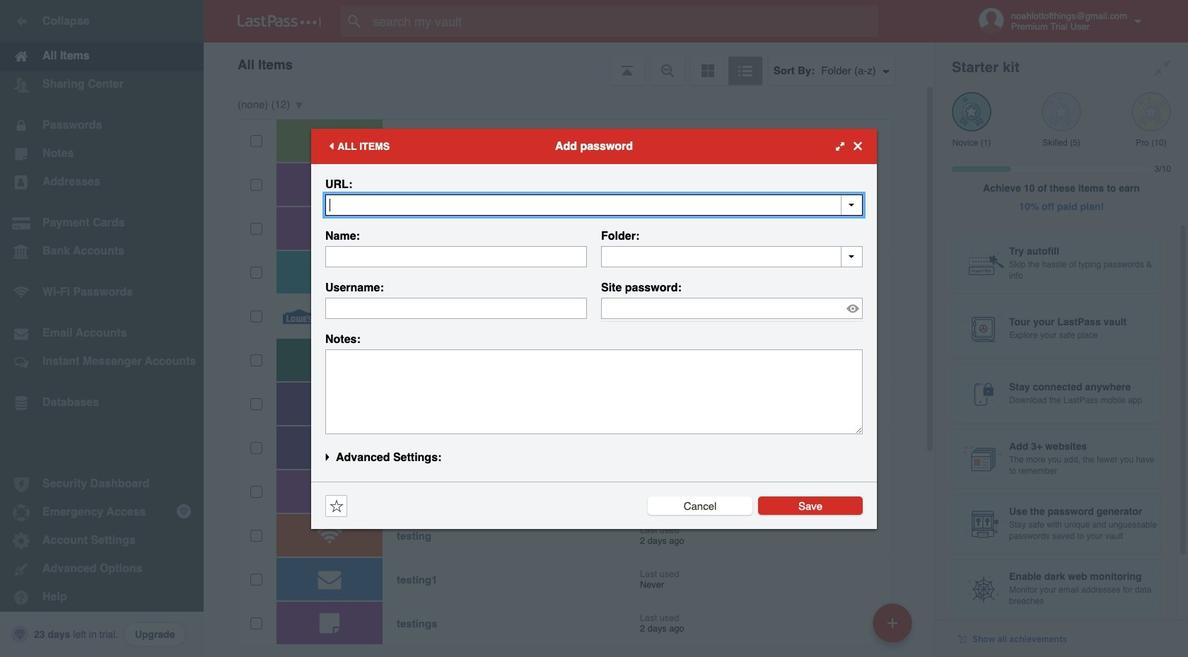 Task type: locate. For each thing, give the bounding box(es) containing it.
search my vault text field
[[341, 6, 907, 37]]

main navigation navigation
[[0, 0, 204, 657]]

None text field
[[326, 194, 863, 215], [326, 349, 863, 434], [326, 194, 863, 215], [326, 349, 863, 434]]

dialog
[[311, 128, 878, 529]]

None password field
[[602, 298, 863, 319]]

new item navigation
[[868, 599, 921, 657]]

new item image
[[888, 618, 898, 628]]

None text field
[[326, 246, 587, 267], [602, 246, 863, 267], [326, 298, 587, 319], [326, 246, 587, 267], [602, 246, 863, 267], [326, 298, 587, 319]]



Task type: describe. For each thing, give the bounding box(es) containing it.
Search search field
[[341, 6, 907, 37]]

lastpass image
[[238, 15, 321, 28]]

vault options navigation
[[204, 42, 936, 85]]



Task type: vqa. For each thing, say whether or not it's contained in the screenshot.
New Item element
no



